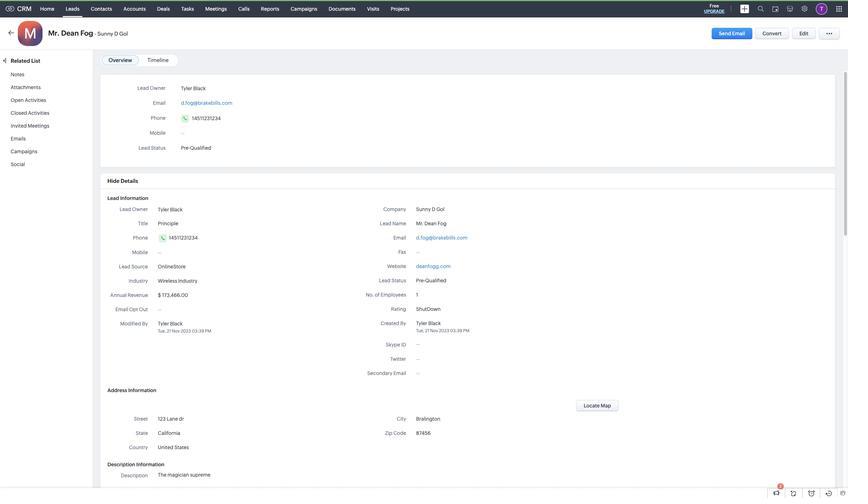Task type: describe. For each thing, give the bounding box(es) containing it.
invited
[[11, 123, 27, 129]]

123
[[158, 417, 166, 422]]

1 horizontal spatial d.fog@brakebills.com link
[[416, 235, 468, 242]]

related
[[11, 58, 30, 64]]

leads link
[[60, 0, 85, 17]]

pm for $  173,466.00
[[205, 329, 211, 334]]

hide
[[107, 178, 120, 184]]

profile element
[[812, 0, 832, 17]]

notes
[[11, 72, 24, 77]]

attachments
[[11, 85, 41, 90]]

principle
[[158, 221, 178, 227]]

emails
[[11, 136, 26, 142]]

documents
[[329, 6, 356, 12]]

owner for title
[[132, 207, 148, 212]]

0 vertical spatial d.fog@brakebills.com link
[[181, 98, 233, 106]]

overview
[[109, 57, 132, 63]]

1 vertical spatial pre-qualified
[[416, 278, 447, 284]]

1 vertical spatial lead status
[[379, 278, 406, 284]]

accounts link
[[118, 0, 152, 17]]

secondary
[[367, 371, 393, 377]]

annual
[[110, 293, 127, 299]]

source
[[131, 264, 148, 270]]

send email
[[719, 31, 745, 36]]

fog for mr. dean fog - sunny d gol
[[80, 29, 93, 37]]

search element
[[754, 0, 769, 17]]

name
[[393, 221, 406, 227]]

onlinestore
[[158, 264, 186, 270]]

address
[[107, 388, 127, 394]]

of
[[375, 292, 380, 298]]

0 vertical spatial qualified
[[190, 145, 211, 151]]

create menu image
[[741, 4, 750, 13]]

crm link
[[6, 5, 32, 12]]

information for description information
[[136, 462, 165, 468]]

hide details
[[107, 178, 138, 184]]

2023 for $  173,466.00
[[181, 329, 191, 334]]

fog for mr. dean fog
[[438, 221, 447, 227]]

edit
[[800, 31, 809, 36]]

0 horizontal spatial pre-
[[181, 145, 190, 151]]

tasks
[[181, 6, 194, 12]]

the magician supreme
[[158, 473, 211, 479]]

convert button
[[755, 28, 790, 39]]

-
[[95, 31, 96, 37]]

code
[[394, 431, 406, 437]]

contacts
[[91, 6, 112, 12]]

information for lead information
[[120, 196, 148, 201]]

free
[[710, 3, 719, 9]]

create menu element
[[736, 0, 754, 17]]

lead owner for email
[[138, 85, 166, 91]]

closed activities link
[[11, 110, 49, 116]]

1 horizontal spatial meetings
[[205, 6, 227, 12]]

d.fog@brakebills.com for the right d.fog@brakebills.com link
[[416, 235, 468, 241]]

contacts link
[[85, 0, 118, 17]]

m
[[24, 25, 37, 42]]

lead name
[[380, 221, 406, 227]]

send
[[719, 31, 732, 36]]

1 vertical spatial 14511231234
[[169, 235, 198, 241]]

street
[[134, 417, 148, 422]]

invited meetings
[[11, 123, 49, 129]]

lead information
[[107, 196, 148, 201]]

details
[[121, 178, 138, 184]]

united states
[[158, 445, 189, 451]]

country
[[129, 445, 148, 451]]

tyler black tue, 21 nov 2023 03:39 pm for $  173,466.00
[[158, 321, 211, 334]]

0 vertical spatial lead status
[[139, 145, 166, 151]]

upgrade
[[705, 9, 725, 14]]

zip
[[385, 431, 393, 437]]

related list
[[11, 58, 41, 64]]

03:39 for $  173,466.00
[[192, 329, 204, 334]]

description for description
[[121, 474, 148, 479]]

wireless industry
[[158, 279, 197, 284]]

accounts
[[124, 6, 146, 12]]

projects
[[391, 6, 410, 12]]

calls
[[238, 6, 250, 12]]

2
[[780, 485, 782, 489]]

skype id
[[386, 342, 406, 348]]

home link
[[34, 0, 60, 17]]

$  173,466.00
[[158, 293, 188, 299]]

nov for modified by
[[172, 329, 180, 334]]

lane
[[167, 417, 178, 422]]

calls link
[[233, 0, 255, 17]]

mobile for source
[[132, 250, 148, 256]]

mr. dean fog - sunny d gol
[[48, 29, 128, 37]]

lead source
[[119, 264, 148, 270]]

dean for mr. dean fog
[[425, 221, 437, 227]]

hide details link
[[107, 178, 138, 184]]

supreme
[[190, 473, 211, 479]]

information for address information
[[128, 388, 156, 394]]

mr. dean fog
[[416, 221, 447, 227]]

notes link
[[11, 72, 24, 77]]

lead owner for title
[[120, 207, 148, 212]]

by for created by
[[401, 321, 406, 327]]

d.fog@brakebills.com for d.fog@brakebills.com link to the top
[[181, 100, 233, 106]]

reports
[[261, 6, 279, 12]]

phone for email
[[151, 115, 166, 121]]

tasks link
[[176, 0, 200, 17]]

tyler black tue, 21 nov 2023 03:39 pm for 1
[[416, 321, 470, 334]]

email inside button
[[733, 31, 745, 36]]

attachments link
[[11, 85, 41, 90]]

bralington
[[416, 417, 441, 422]]

profile image
[[816, 3, 828, 14]]

created by
[[381, 321, 406, 327]]

emails link
[[11, 136, 26, 142]]

skype
[[386, 342, 400, 348]]

overview link
[[109, 57, 132, 63]]

convert
[[763, 31, 782, 36]]

the
[[158, 473, 167, 479]]

1 vertical spatial campaigns
[[11, 149, 37, 155]]

deals link
[[152, 0, 176, 17]]

timeline link
[[147, 57, 169, 63]]

out
[[139, 307, 148, 313]]

21 for modified by
[[167, 329, 171, 334]]

mr. for mr. dean fog
[[416, 221, 424, 227]]



Task type: locate. For each thing, give the bounding box(es) containing it.
0 vertical spatial pre-
[[181, 145, 190, 151]]

california
[[158, 431, 180, 437]]

1 vertical spatial dean
[[425, 221, 437, 227]]

dr
[[179, 417, 184, 422]]

0 vertical spatial dean
[[61, 29, 79, 37]]

activities up invited meetings link
[[28, 110, 49, 116]]

documents link
[[323, 0, 362, 17]]

0 horizontal spatial mr.
[[48, 29, 60, 37]]

0 vertical spatial d.fog@brakebills.com
[[181, 100, 233, 106]]

visits
[[367, 6, 379, 12]]

2023 for 1
[[439, 329, 449, 334]]

0 horizontal spatial fog
[[80, 29, 93, 37]]

timeline
[[147, 57, 169, 63]]

activities up closed activities at left top
[[25, 97, 46, 103]]

1 horizontal spatial sunny
[[416, 207, 431, 212]]

gol inside mr. dean fog - sunny d gol
[[119, 31, 128, 37]]

0 vertical spatial mr.
[[48, 29, 60, 37]]

0 horizontal spatial d.fog@brakebills.com
[[181, 100, 233, 106]]

fog
[[80, 29, 93, 37], [438, 221, 447, 227]]

send email button
[[712, 28, 753, 39]]

tue, for modified by
[[158, 329, 166, 334]]

status
[[151, 145, 166, 151], [392, 278, 406, 284]]

campaigns link down emails
[[11, 149, 37, 155]]

website
[[387, 264, 406, 270]]

1 vertical spatial sunny
[[416, 207, 431, 212]]

states
[[174, 445, 189, 451]]

owner
[[150, 85, 166, 91], [132, 207, 148, 212]]

lead status
[[139, 145, 166, 151], [379, 278, 406, 284]]

0 horizontal spatial 03:39
[[192, 329, 204, 334]]

projects link
[[385, 0, 415, 17]]

0 horizontal spatial 2023
[[181, 329, 191, 334]]

description for description information
[[107, 462, 135, 468]]

0 horizontal spatial dean
[[61, 29, 79, 37]]

0 vertical spatial meetings
[[205, 6, 227, 12]]

sunny inside mr. dean fog - sunny d gol
[[98, 31, 113, 37]]

information down details at the left of the page
[[120, 196, 148, 201]]

1 horizontal spatial campaigns link
[[285, 0, 323, 17]]

owner up title
[[132, 207, 148, 212]]

1 vertical spatial mr.
[[416, 221, 424, 227]]

description down the description information
[[121, 474, 148, 479]]

sunny d gol
[[416, 207, 445, 212]]

campaigns link
[[285, 0, 323, 17], [11, 149, 37, 155]]

1 horizontal spatial status
[[392, 278, 406, 284]]

0 vertical spatial sunny
[[98, 31, 113, 37]]

1 vertical spatial pre-
[[416, 278, 425, 284]]

0 horizontal spatial meetings
[[28, 123, 49, 129]]

tyler black for email
[[181, 86, 206, 92]]

lead owner down lead information
[[120, 207, 148, 212]]

employees
[[381, 292, 406, 298]]

87456
[[416, 431, 431, 437]]

description information
[[107, 462, 165, 468]]

pre-
[[181, 145, 190, 151], [416, 278, 425, 284]]

1 vertical spatial owner
[[132, 207, 148, 212]]

mobile
[[150, 130, 166, 136], [132, 250, 148, 256]]

1 vertical spatial mobile
[[132, 250, 148, 256]]

1 horizontal spatial phone
[[151, 115, 166, 121]]

1 horizontal spatial tue,
[[416, 329, 424, 334]]

03:39 for 1
[[450, 329, 463, 334]]

1 horizontal spatial by
[[401, 321, 406, 327]]

qualified
[[190, 145, 211, 151], [425, 278, 447, 284]]

activities for closed activities
[[28, 110, 49, 116]]

2 industry from the left
[[178, 279, 197, 284]]

meetings left calls link
[[205, 6, 227, 12]]

1 horizontal spatial owner
[[150, 85, 166, 91]]

1 vertical spatial information
[[128, 388, 156, 394]]

activities for open activities
[[25, 97, 46, 103]]

by for modified by
[[142, 321, 148, 327]]

1 horizontal spatial lead status
[[379, 278, 406, 284]]

owner for email
[[150, 85, 166, 91]]

1 industry from the left
[[129, 279, 148, 284]]

company
[[384, 207, 406, 212]]

opt
[[129, 307, 138, 313]]

tyler black for title
[[158, 207, 183, 213]]

campaigns
[[291, 6, 317, 12], [11, 149, 37, 155]]

0 vertical spatial owner
[[150, 85, 166, 91]]

1 horizontal spatial nov
[[430, 329, 438, 334]]

id
[[401, 342, 406, 348]]

2023
[[439, 329, 449, 334], [181, 329, 191, 334]]

1 horizontal spatial dean
[[425, 221, 437, 227]]

search image
[[758, 6, 764, 12]]

d.fog@brakebills.com
[[181, 100, 233, 106], [416, 235, 468, 241]]

1 horizontal spatial fog
[[438, 221, 447, 227]]

information right 'address'
[[128, 388, 156, 394]]

black
[[193, 86, 206, 92], [170, 207, 183, 213], [429, 321, 441, 327], [170, 321, 183, 327]]

description
[[107, 462, 135, 468], [121, 474, 148, 479]]

dean down leads link
[[61, 29, 79, 37]]

d
[[114, 31, 118, 37], [432, 207, 436, 212]]

deanfogg.com
[[416, 264, 451, 270]]

0 horizontal spatial d
[[114, 31, 118, 37]]

closed activities
[[11, 110, 49, 116]]

1 horizontal spatial tyler black tue, 21 nov 2023 03:39 pm
[[416, 321, 470, 334]]

lead
[[138, 85, 149, 91], [139, 145, 150, 151], [107, 196, 119, 201], [120, 207, 131, 212], [380, 221, 392, 227], [119, 264, 130, 270], [379, 278, 391, 284]]

industry
[[129, 279, 148, 284], [178, 279, 197, 284]]

by
[[401, 321, 406, 327], [142, 321, 148, 327]]

invited meetings link
[[11, 123, 49, 129]]

1 horizontal spatial mr.
[[416, 221, 424, 227]]

0 vertical spatial 14511231234
[[192, 116, 221, 122]]

gol up the overview
[[119, 31, 128, 37]]

0 horizontal spatial pm
[[205, 329, 211, 334]]

0 vertical spatial activities
[[25, 97, 46, 103]]

1 vertical spatial d.fog@brakebills.com
[[416, 235, 468, 241]]

0 vertical spatial campaigns link
[[285, 0, 323, 17]]

1 horizontal spatial d.fog@brakebills.com
[[416, 235, 468, 241]]

0 horizontal spatial industry
[[129, 279, 148, 284]]

$
[[158, 293, 161, 299]]

fog down sunny d gol
[[438, 221, 447, 227]]

twitter
[[390, 357, 406, 362]]

d up mr. dean fog
[[432, 207, 436, 212]]

modified
[[120, 321, 141, 327]]

visits link
[[362, 0, 385, 17]]

by right created
[[401, 321, 406, 327]]

information up the
[[136, 462, 165, 468]]

d right the -
[[114, 31, 118, 37]]

nov for created by
[[430, 329, 438, 334]]

0 horizontal spatial lead status
[[139, 145, 166, 151]]

industry up revenue
[[129, 279, 148, 284]]

0 vertical spatial lead owner
[[138, 85, 166, 91]]

sunny up mr. dean fog
[[416, 207, 431, 212]]

1 vertical spatial gol
[[437, 207, 445, 212]]

open activities
[[11, 97, 46, 103]]

1 vertical spatial fog
[[438, 221, 447, 227]]

tue, for created by
[[416, 329, 424, 334]]

mr. right m
[[48, 29, 60, 37]]

zip code
[[385, 431, 406, 437]]

0 horizontal spatial d.fog@brakebills.com link
[[181, 98, 233, 106]]

1 horizontal spatial pm
[[463, 329, 470, 334]]

united
[[158, 445, 173, 451]]

state
[[136, 431, 148, 437]]

1 vertical spatial description
[[121, 474, 148, 479]]

1 vertical spatial meetings
[[28, 123, 49, 129]]

industry up 173,466.00
[[178, 279, 197, 284]]

fog left the -
[[80, 29, 93, 37]]

0 horizontal spatial phone
[[133, 235, 148, 241]]

1 vertical spatial status
[[392, 278, 406, 284]]

mr.
[[48, 29, 60, 37], [416, 221, 424, 227]]

magician
[[168, 473, 189, 479]]

by right modified
[[142, 321, 148, 327]]

campaigns down emails
[[11, 149, 37, 155]]

0 vertical spatial mobile
[[150, 130, 166, 136]]

1 horizontal spatial d
[[432, 207, 436, 212]]

description down country
[[107, 462, 135, 468]]

1 horizontal spatial campaigns
[[291, 6, 317, 12]]

0 horizontal spatial owner
[[132, 207, 148, 212]]

campaigns link right reports
[[285, 0, 323, 17]]

tyler black
[[181, 86, 206, 92], [158, 207, 183, 213]]

information
[[120, 196, 148, 201], [128, 388, 156, 394], [136, 462, 165, 468]]

email
[[733, 31, 745, 36], [153, 100, 166, 106], [394, 235, 406, 241], [115, 307, 128, 313], [394, 371, 406, 377]]

1 horizontal spatial gol
[[437, 207, 445, 212]]

no.
[[366, 292, 374, 298]]

1 vertical spatial activities
[[28, 110, 49, 116]]

no. of employees
[[366, 292, 406, 298]]

dean
[[61, 29, 79, 37], [425, 221, 437, 227]]

1
[[416, 292, 418, 298]]

dean for mr. dean fog - sunny d gol
[[61, 29, 79, 37]]

0 horizontal spatial gol
[[119, 31, 128, 37]]

owner down timeline
[[150, 85, 166, 91]]

list
[[31, 58, 40, 64]]

1 vertical spatial lead owner
[[120, 207, 148, 212]]

0 horizontal spatial campaigns link
[[11, 149, 37, 155]]

meetings down closed activities at left top
[[28, 123, 49, 129]]

0 vertical spatial fog
[[80, 29, 93, 37]]

campaigns right reports
[[291, 6, 317, 12]]

1 vertical spatial d
[[432, 207, 436, 212]]

revenue
[[128, 293, 148, 299]]

mr. down sunny d gol
[[416, 221, 424, 227]]

city
[[397, 417, 406, 422]]

pm for 1
[[463, 329, 470, 334]]

1 vertical spatial phone
[[133, 235, 148, 241]]

0 horizontal spatial tue,
[[158, 329, 166, 334]]

0 horizontal spatial sunny
[[98, 31, 113, 37]]

tyler black tue, 21 nov 2023 03:39 pm
[[416, 321, 470, 334], [158, 321, 211, 334]]

1 vertical spatial campaigns link
[[11, 149, 37, 155]]

social link
[[11, 162, 25, 167]]

tyler black tue, 21 nov 2023 03:39 pm down 173,466.00
[[158, 321, 211, 334]]

calendar image
[[773, 6, 779, 12]]

lead owner down timeline
[[138, 85, 166, 91]]

1 horizontal spatial 2023
[[439, 329, 449, 334]]

tue,
[[416, 329, 424, 334], [158, 329, 166, 334]]

mobile for status
[[150, 130, 166, 136]]

0 horizontal spatial by
[[142, 321, 148, 327]]

0 horizontal spatial mobile
[[132, 250, 148, 256]]

0 horizontal spatial pre-qualified
[[181, 145, 211, 151]]

0 horizontal spatial tyler black tue, 21 nov 2023 03:39 pm
[[158, 321, 211, 334]]

crm
[[17, 5, 32, 12]]

open activities link
[[11, 97, 46, 103]]

0 vertical spatial status
[[151, 145, 166, 151]]

gol up mr. dean fog
[[437, 207, 445, 212]]

0 vertical spatial description
[[107, 462, 135, 468]]

fax
[[399, 250, 406, 255]]

0 horizontal spatial qualified
[[190, 145, 211, 151]]

0 horizontal spatial status
[[151, 145, 166, 151]]

21 for created by
[[425, 329, 429, 334]]

sunny right the -
[[98, 31, 113, 37]]

meetings link
[[200, 0, 233, 17]]

1 horizontal spatial qualified
[[425, 278, 447, 284]]

0 vertical spatial tyler black
[[181, 86, 206, 92]]

0 vertical spatial d
[[114, 31, 118, 37]]

0 horizontal spatial nov
[[172, 329, 180, 334]]

annual revenue
[[110, 293, 148, 299]]

1 horizontal spatial industry
[[178, 279, 197, 284]]

0 vertical spatial pre-qualified
[[181, 145, 211, 151]]

1 vertical spatial qualified
[[425, 278, 447, 284]]

0 vertical spatial campaigns
[[291, 6, 317, 12]]

0 vertical spatial phone
[[151, 115, 166, 121]]

1 horizontal spatial 03:39
[[450, 329, 463, 334]]

None button
[[577, 401, 619, 412]]

dean down sunny d gol
[[425, 221, 437, 227]]

phone for title
[[133, 235, 148, 241]]

phone
[[151, 115, 166, 121], [133, 235, 148, 241]]

1 horizontal spatial pre-qualified
[[416, 278, 447, 284]]

d inside mr. dean fog - sunny d gol
[[114, 31, 118, 37]]

free upgrade
[[705, 3, 725, 14]]

tyler black tue, 21 nov 2023 03:39 pm down 'shutdown' on the bottom of the page
[[416, 321, 470, 334]]

mr. for mr. dean fog - sunny d gol
[[48, 29, 60, 37]]

reports link
[[255, 0, 285, 17]]

email opt out
[[115, 307, 148, 313]]

1 horizontal spatial 21
[[425, 329, 429, 334]]

gol
[[119, 31, 128, 37], [437, 207, 445, 212]]

edit button
[[792, 28, 816, 39]]

rating
[[391, 307, 406, 312]]

0 horizontal spatial 21
[[167, 329, 171, 334]]

1 vertical spatial tyler black
[[158, 207, 183, 213]]

secondary email
[[367, 371, 406, 377]]

1 horizontal spatial pre-
[[416, 278, 425, 284]]

open
[[11, 97, 24, 103]]



Task type: vqa. For each thing, say whether or not it's contained in the screenshot.
Social link
yes



